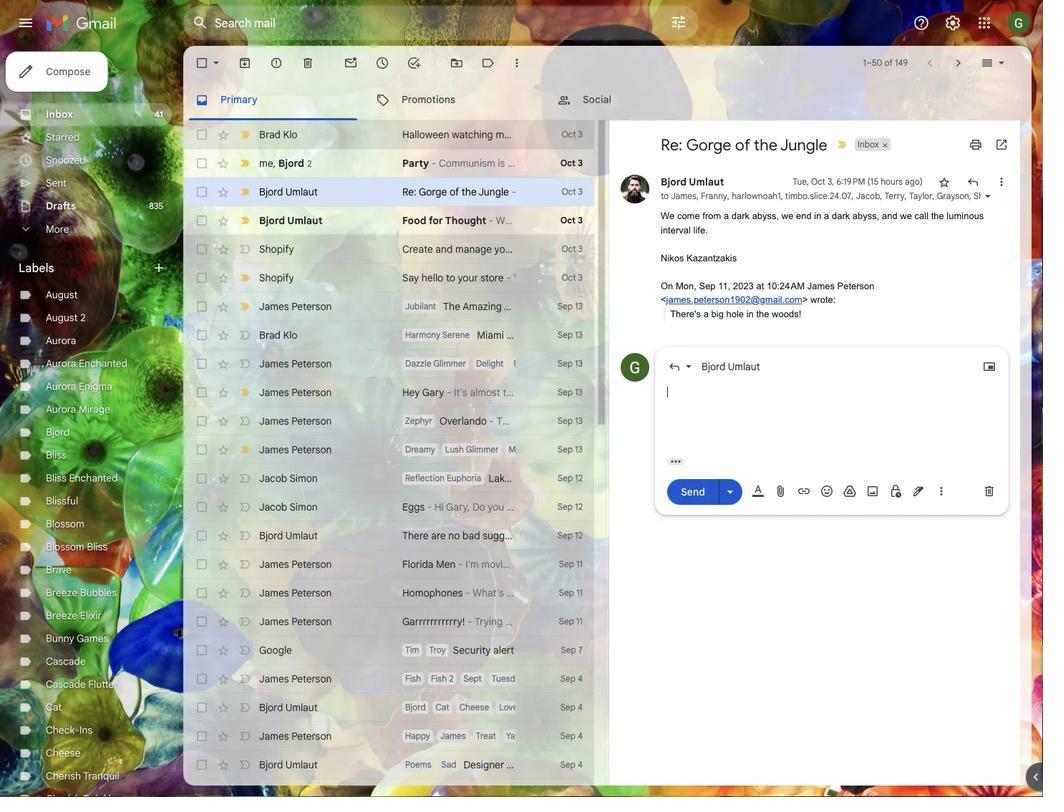 Task type: locate. For each thing, give the bounding box(es) containing it.
3 for 5th row from the top of the re: gorge of the jungle main content
[[579, 244, 583, 255]]

james peterson row up the poems
[[183, 722, 595, 751]]

row down the poems
[[183, 779, 595, 797]]

blissful
[[46, 495, 78, 508]]

9 not important switch from the top
[[238, 615, 252, 629]]

labels
[[19, 261, 54, 275]]

in
[[815, 211, 822, 221], [747, 308, 754, 319]]

the right with
[[612, 243, 627, 255]]

2 breeze from the top
[[46, 610, 77, 622]]

2 left the sept
[[449, 674, 454, 685]]

2 klo from the top
[[283, 329, 298, 341]]

, left harlownoah1
[[728, 191, 730, 202]]

0 vertical spatial sep 11
[[559, 559, 583, 570]]

0 vertical spatial and
[[883, 211, 898, 221]]

abyss,
[[753, 211, 780, 221], [853, 211, 880, 221]]

2023
[[734, 280, 754, 291]]

dark down harlownoah1
[[732, 211, 750, 221]]

Message Body text field
[[668, 385, 997, 446]]

homophones -
[[403, 587, 473, 599]]

5 3 from the top
[[579, 244, 583, 255]]

aurora down aurora link
[[46, 357, 76, 370]]

1 horizontal spatial gorge
[[687, 135, 732, 155]]

2 horizontal spatial 2
[[449, 674, 454, 685]]

10 james peterson from the top
[[259, 730, 332, 743]]

aurora enigma link
[[46, 380, 112, 393]]

bjord umlaut inside row
[[259, 701, 318, 714]]

blossom down blissful
[[46, 518, 84, 531]]

1 4 from the top
[[578, 674, 583, 685]]

1 vertical spatial enchanted
[[69, 472, 118, 485]]

ins
[[79, 724, 92, 737]]

1 sep 12 from the top
[[558, 473, 583, 484]]

1 brad klo from the top
[[259, 128, 298, 141]]

1 brad from the top
[[259, 128, 281, 141]]

jungle
[[781, 135, 828, 155], [479, 186, 509, 198]]

5 13 from the top
[[575, 416, 583, 427]]

0 vertical spatial re:
[[661, 135, 683, 155]]

and
[[883, 211, 898, 221], [436, 243, 453, 255]]

1 11 from the top
[[577, 559, 583, 570]]

2 right me
[[307, 158, 312, 169]]

0 vertical spatial jacob simon
[[259, 472, 318, 485]]

of left turin
[[542, 759, 552, 771]]

3 important mainly because it was sent directly to you. switch from the top
[[238, 443, 252, 457]]

1 horizontal spatial fish
[[431, 674, 447, 685]]

oct 3 for 1st row
[[562, 129, 583, 140]]

oct
[[562, 129, 576, 140], [561, 158, 576, 169], [812, 177, 826, 187], [562, 187, 576, 197], [561, 215, 576, 226], [562, 244, 576, 255], [562, 273, 576, 283]]

bjord umlaut row
[[183, 693, 617, 722]]

5 sep 13 from the top
[[558, 416, 583, 427]]

4 4 from the top
[[578, 760, 583, 771]]

0 vertical spatial bliss
[[46, 449, 67, 462]]

1 vertical spatial jacob simon
[[259, 501, 318, 513]]

4 sep 4 from the top
[[561, 760, 583, 771]]

6 james peterson from the top
[[259, 558, 332, 571]]

cat inside bjord umlaut row
[[436, 702, 450, 713]]

your
[[495, 243, 515, 255], [458, 272, 478, 284]]

happy
[[405, 731, 431, 742]]

there's
[[671, 308, 701, 319]]

0 horizontal spatial 2
[[80, 312, 86, 324]]

aurora up aurora mirage
[[46, 380, 76, 393]]

your left online
[[495, 243, 515, 255]]

0 horizontal spatial gorge
[[419, 186, 447, 198]]

food
[[403, 214, 427, 227]]

sep for 11th row
[[558, 473, 573, 484]]

row containing me
[[183, 149, 595, 178]]

sep for 1st james peterson row from the top of the re: gorge of the jungle main content
[[558, 359, 573, 369]]

1 cascade from the top
[[46, 656, 86, 668]]

james peterson row up hey gary - it's almost time to get scary!
[[183, 350, 818, 378]]

me
[[259, 157, 273, 169]]

3 james peterson row from the top
[[183, 665, 595, 693]]

re: down social tab
[[661, 135, 683, 155]]

sep 12 for eggs -
[[558, 502, 583, 513]]

say hello to your store -
[[403, 272, 514, 284]]

1 vertical spatial glimmer
[[466, 445, 499, 455]]

0 vertical spatial in
[[815, 211, 822, 221]]

13 for dazzle glimmer
[[575, 359, 583, 369]]

1 dark from the left
[[732, 211, 750, 221]]

troy
[[429, 645, 446, 656]]

0 horizontal spatial re:
[[403, 186, 417, 198]]

2 vertical spatial 11
[[577, 616, 583, 627]]

to right hello
[[446, 272, 456, 284]]

0 horizontal spatial fish
[[405, 674, 421, 685]]

0 vertical spatial inbox
[[46, 108, 73, 121]]

type of response image
[[668, 360, 682, 374]]

bjord umlaut
[[661, 176, 725, 188], [259, 186, 318, 198], [259, 214, 323, 227], [702, 360, 761, 373], [259, 529, 318, 542], [259, 701, 318, 714], [259, 759, 318, 771]]

1 3 from the top
[[579, 129, 583, 140]]

thought
[[445, 214, 487, 227]]

2 up aurora enchanted
[[80, 312, 86, 324]]

4 for love
[[578, 702, 583, 713]]

2 row from the top
[[183, 149, 595, 178]]

13 for harmony serene
[[575, 330, 583, 341]]

archive image
[[238, 56, 252, 70]]

0 horizontal spatial your
[[458, 272, 478, 284]]

10 row from the top
[[183, 407, 595, 436]]

we left the call
[[901, 211, 913, 221]]

2 important mainly because it was sent directly to you. switch from the top
[[238, 385, 252, 400]]

row down "there"
[[183, 550, 595, 579]]

1 row from the top
[[183, 120, 595, 149]]

2 13 from the top
[[575, 330, 583, 341]]

blossom down blossom link
[[46, 541, 84, 553]]

2 12 from the top
[[575, 502, 583, 513]]

2 3 from the top
[[578, 158, 583, 169]]

1 vertical spatial august
[[46, 312, 78, 324]]

3 for sixth row from the top
[[579, 273, 583, 283]]

0 vertical spatial breeze
[[46, 587, 77, 599]]

bliss for bliss link
[[46, 449, 67, 462]]

for
[[429, 214, 443, 227]]

fish down the troy
[[431, 674, 447, 685]]

1 vertical spatial important mainly because it was sent directly to you. switch
[[238, 385, 252, 400]]

0 vertical spatial simon
[[290, 472, 318, 485]]

1 vertical spatial breeze
[[46, 610, 77, 622]]

8 james peterson from the top
[[259, 615, 332, 628]]

0 vertical spatial gorge
[[687, 135, 732, 155]]

2 sep 11 from the top
[[559, 588, 583, 599]]

re: for re: gorge of the jungle -
[[403, 186, 417, 198]]

2 vertical spatial to
[[526, 386, 535, 399]]

9 james peterson from the top
[[259, 673, 332, 685]]

1 vertical spatial brad klo
[[259, 329, 298, 341]]

inbox inside button
[[858, 139, 880, 150]]

row down halloween
[[183, 149, 595, 178]]

umlaut
[[689, 176, 725, 188], [286, 186, 318, 198], [288, 214, 323, 227], [728, 360, 761, 373], [286, 529, 318, 542], [286, 701, 318, 714], [286, 759, 318, 771]]

promotions tab
[[365, 80, 545, 120]]

dark
[[732, 211, 750, 221], [832, 211, 851, 221]]

aurora for aurora mirage
[[46, 403, 76, 416]]

row up eggs on the bottom
[[183, 464, 595, 493]]

google
[[259, 644, 292, 657]]

6 3 from the top
[[579, 273, 583, 283]]

we
[[661, 211, 675, 221]]

1 vertical spatial cascade
[[46, 678, 86, 691]]

1 horizontal spatial jungle
[[781, 135, 828, 155]]

0 vertical spatial brad klo
[[259, 128, 298, 141]]

- left the it's on the left of the page
[[447, 386, 452, 399]]

row up hello
[[183, 235, 684, 264]]

2 sep 4 from the top
[[561, 702, 583, 713]]

security
[[453, 644, 491, 657]]

2 dark from the left
[[832, 211, 851, 221]]

12 for reflection euphoria lakers
[[575, 473, 583, 484]]

cascade flutter link
[[46, 678, 118, 691]]

more send options image
[[724, 485, 738, 499]]

0 horizontal spatial we
[[782, 211, 794, 221]]

row down hey
[[183, 407, 595, 436]]

cascade down cascade link
[[46, 678, 86, 691]]

enchanted for bliss enchanted
[[69, 472, 118, 485]]

enchanted up blissful
[[69, 472, 118, 485]]

0 horizontal spatial inbox
[[46, 108, 73, 121]]

1 august from the top
[[46, 289, 78, 301]]

harmony
[[405, 330, 441, 341]]

1 vertical spatial klo
[[283, 329, 298, 341]]

lush glimmer
[[445, 445, 499, 455]]

shroud
[[507, 759, 540, 771]]

james inside on mon, sep 11, 2023 at 10:24 am james peterson <
[[808, 280, 835, 291]]

love
[[499, 702, 518, 713]]

row down garrrrrrrrrrry!
[[183, 636, 595, 665]]

amazing
[[463, 300, 502, 313]]

1 vertical spatial cheese
[[46, 747, 81, 760]]

row up harmony on the left of page
[[183, 292, 659, 321]]

3 not important switch from the top
[[238, 414, 252, 428]]

sep for 18th row from the top
[[561, 760, 576, 771]]

1 vertical spatial in
[[747, 308, 754, 319]]

sep 11 for garrrrrrrrrrry! -
[[559, 616, 583, 627]]

1 horizontal spatial dark
[[832, 211, 851, 221]]

sep 13 for zephyr
[[558, 416, 583, 427]]

more options image
[[938, 484, 946, 499]]

15 row from the top
[[183, 579, 595, 608]]

1 sep 4 from the top
[[561, 674, 583, 685]]

of for 1 50 of 149
[[885, 58, 893, 68]]

store
[[481, 272, 504, 284]]

jungle up "tue,"
[[781, 135, 828, 155]]

1 horizontal spatial in
[[815, 211, 822, 221]]

james peterson row down tim
[[183, 665, 595, 693]]

2 vertical spatial jacob
[[259, 501, 287, 513]]

fish down tim
[[405, 674, 421, 685]]

your left "store"
[[458, 272, 478, 284]]

in inside we come from a dark abyss, we end in a dark abyss, and we call the luminous interval life.
[[815, 211, 822, 221]]

we left end
[[782, 211, 794, 221]]

inbox link
[[46, 108, 73, 121]]

4 13 from the top
[[575, 387, 583, 398]]

1 sep 13 from the top
[[558, 301, 583, 312]]

2 vertical spatial sep 11
[[559, 616, 583, 627]]

james peterson row up "reflection"
[[183, 436, 666, 464]]

0 vertical spatial glimmer
[[434, 359, 466, 369]]

0 horizontal spatial jungle
[[479, 186, 509, 198]]

0 vertical spatial cascade
[[46, 656, 86, 668]]

a down to james , franny , harlownoah1 , timbo.slice.24.07 , jacob , terry , taylor , grayson , sharpay
[[825, 211, 830, 221]]

compose button
[[6, 52, 108, 92]]

not important switch
[[238, 328, 252, 342], [238, 357, 252, 371], [238, 414, 252, 428], [238, 471, 252, 486], [238, 500, 252, 514], [238, 529, 252, 543], [238, 557, 252, 572], [238, 586, 252, 600], [238, 615, 252, 629], [238, 643, 252, 658]]

,
[[273, 157, 276, 169], [697, 191, 699, 202], [728, 191, 730, 202], [781, 191, 784, 202], [852, 191, 854, 202], [881, 191, 883, 202], [905, 191, 908, 202], [933, 191, 935, 202], [970, 191, 972, 202], [1037, 191, 1042, 202]]

sep 11 for homophones -
[[559, 588, 583, 599]]

0 horizontal spatial dark
[[732, 211, 750, 221]]

1 horizontal spatial cheese
[[460, 702, 489, 713]]

sep for second james peterson row from the bottom
[[561, 674, 576, 685]]

0 vertical spatial jacob
[[857, 191, 881, 202]]

1
[[864, 58, 867, 68]]

sep for second james peterson row from the top
[[558, 445, 573, 455]]

jungle for re: gorge of the jungle -
[[479, 186, 509, 198]]

dreamy
[[405, 445, 435, 455]]

2 simon from the top
[[290, 501, 318, 513]]

1 horizontal spatial inbox
[[858, 139, 880, 150]]

cat
[[46, 701, 62, 714], [436, 702, 450, 713]]

3 4 from the top
[[578, 731, 583, 742]]

and down terry
[[883, 211, 898, 221]]

row up "there"
[[183, 493, 595, 522]]

brad
[[259, 128, 281, 141], [259, 329, 281, 341]]

row up create
[[183, 206, 595, 235]]

gorge up for
[[419, 186, 447, 198]]

of up harlownoah1
[[736, 135, 751, 155]]

row up dazzle
[[183, 321, 595, 350]]

it's
[[454, 386, 468, 399]]

cascade down bunny
[[46, 656, 86, 668]]

0 vertical spatial 12
[[575, 473, 583, 484]]

glimmer for dazzle glimmer
[[434, 359, 466, 369]]

0 vertical spatial brad
[[259, 128, 281, 141]]

1 vertical spatial inbox
[[858, 139, 880, 150]]

0 vertical spatial cheese
[[460, 702, 489, 713]]

peterson
[[838, 280, 875, 291], [292, 300, 332, 313], [292, 357, 332, 370], [292, 386, 332, 399], [292, 415, 332, 427], [292, 443, 332, 456], [292, 558, 332, 571], [292, 587, 332, 599], [292, 615, 332, 628], [292, 673, 332, 685], [292, 730, 332, 743]]

0 vertical spatial sep 12
[[558, 473, 583, 484]]

row
[[183, 120, 595, 149], [183, 149, 595, 178], [183, 178, 595, 206], [183, 206, 595, 235], [183, 235, 684, 264], [183, 264, 595, 292], [183, 292, 659, 321], [183, 321, 595, 350], [183, 378, 595, 407], [183, 407, 595, 436], [183, 464, 595, 493], [183, 493, 595, 522], [183, 522, 595, 550], [183, 550, 595, 579], [183, 579, 595, 608], [183, 608, 595, 636], [183, 636, 595, 665], [183, 751, 595, 779], [183, 779, 595, 797]]

row down create
[[183, 264, 595, 292]]

gorge
[[687, 135, 732, 155], [419, 186, 447, 198]]

dark down to james , franny , harlownoah1 , timbo.slice.24.07 , jacob , terry , taylor , grayson , sharpay
[[832, 211, 851, 221]]

0 vertical spatial important mainly because it was sent directly to you. switch
[[238, 299, 252, 314]]

-
[[432, 157, 437, 169], [512, 186, 517, 198], [489, 214, 494, 227], [507, 272, 511, 284], [447, 386, 452, 399], [490, 415, 494, 427], [428, 501, 432, 513], [459, 558, 463, 571], [466, 587, 470, 599], [468, 615, 472, 628], [517, 644, 522, 657]]

re: gorge of the jungle -
[[403, 186, 519, 198]]

2 vertical spatial sep 12
[[558, 531, 583, 541]]

promotions
[[402, 93, 456, 106]]

None search field
[[183, 6, 699, 40]]

16 row from the top
[[183, 608, 595, 636]]

1 vertical spatial jungle
[[479, 186, 509, 198]]

bliss
[[46, 449, 67, 462], [46, 472, 67, 485], [87, 541, 108, 553]]

gorge for re: gorge of the jungle
[[687, 135, 732, 155]]

august up august 2 link
[[46, 289, 78, 301]]

2 aurora from the top
[[46, 357, 76, 370]]

halloween watching movie month!
[[403, 128, 557, 141]]

1 vertical spatial and
[[436, 243, 453, 255]]

2 brad klo from the top
[[259, 329, 298, 341]]

2 blossom from the top
[[46, 541, 84, 553]]

breeze for breeze elixir
[[46, 610, 77, 622]]

1 vertical spatial simon
[[290, 501, 318, 513]]

important mainly because it was sent directly to you. switch
[[238, 299, 252, 314], [238, 385, 252, 400], [238, 443, 252, 457]]

cascade flutter
[[46, 678, 118, 691]]

2 vertical spatial important mainly because it was sent directly to you. switch
[[238, 443, 252, 457]]

6:19 pm
[[837, 177, 866, 187]]

blossom for blossom bliss
[[46, 541, 84, 553]]

tuesday
[[492, 674, 525, 685]]

2 inside james peterson row
[[449, 674, 454, 685]]

6 sep 13 from the top
[[558, 445, 583, 455]]

3 12 from the top
[[575, 531, 583, 541]]

blissful link
[[46, 495, 78, 508]]

2 for fish 2
[[449, 674, 454, 685]]

6 not important switch from the top
[[238, 529, 252, 543]]

klo for sep 13
[[283, 329, 298, 341]]

to left the "get"
[[526, 386, 535, 399]]

1 simon from the top
[[290, 472, 318, 485]]

1 horizontal spatial 2
[[307, 158, 312, 169]]

aurora mirage
[[46, 403, 110, 416]]

1 vertical spatial sep 12
[[558, 502, 583, 513]]

sep inside bjord umlaut row
[[561, 702, 576, 713]]

overlando
[[440, 415, 487, 427]]

6 13 from the top
[[575, 445, 583, 455]]

sep 4 inside bjord umlaut row
[[561, 702, 583, 713]]

cheese down the sept
[[460, 702, 489, 713]]

woods!
[[772, 308, 802, 319]]

13 for zephyr
[[575, 416, 583, 427]]

hey gary - it's almost time to get scary!
[[403, 386, 584, 399]]

delight
[[476, 359, 504, 369]]

7 james peterson from the top
[[259, 587, 332, 599]]

in right end
[[815, 211, 822, 221]]

tab list containing primary
[[183, 80, 1032, 120]]

0 horizontal spatial and
[[436, 243, 453, 255]]

brad klo for oct 3
[[259, 128, 298, 141]]

bliss link
[[46, 449, 67, 462]]

3 james peterson from the top
[[259, 386, 332, 399]]

not starred image
[[938, 175, 952, 189]]

cheese up cherish
[[46, 747, 81, 760]]

food for thought -
[[403, 214, 496, 227]]

the up harlownoah1
[[754, 135, 778, 155]]

sent link
[[46, 177, 67, 189]]

sep for bjord umlaut row
[[561, 702, 576, 713]]

jungle up thought
[[479, 186, 509, 198]]

a right from
[[724, 211, 729, 221]]

, left the franny
[[697, 191, 699, 202]]

check-ins link
[[46, 724, 92, 737]]

jacob simon for reflection
[[259, 472, 318, 485]]

2 jacob simon from the top
[[259, 501, 318, 513]]

a right there's
[[704, 308, 709, 319]]

2 august from the top
[[46, 312, 78, 324]]

2 inside labels navigation
[[80, 312, 86, 324]]

blossom
[[46, 518, 84, 531], [46, 541, 84, 553]]

row down eggs on the bottom
[[183, 522, 595, 550]]

, down the 6:19 pm
[[852, 191, 854, 202]]

1 vertical spatial blossom
[[46, 541, 84, 553]]

3 sep 11 from the top
[[559, 616, 583, 627]]

james
[[671, 191, 697, 202], [808, 280, 835, 291], [259, 300, 289, 313], [259, 357, 289, 370], [259, 386, 289, 399], [259, 415, 289, 427], [259, 443, 289, 456], [259, 558, 289, 571], [259, 587, 289, 599], [259, 615, 289, 628], [259, 673, 289, 685], [259, 730, 289, 743], [441, 731, 466, 742]]

3 for 1st row
[[579, 129, 583, 140]]

advanced search options image
[[665, 8, 693, 37]]

11 for florida men -
[[577, 559, 583, 570]]

abyss, down harlownoah1
[[753, 211, 780, 221]]

your for to
[[458, 272, 478, 284]]

0 vertical spatial klo
[[283, 128, 298, 141]]

row up tim
[[183, 608, 595, 636]]

3 11 from the top
[[577, 616, 583, 627]]

sep for fourth row from the bottom of the re: gorge of the jungle main content
[[559, 616, 575, 627]]

1 horizontal spatial re:
[[661, 135, 683, 155]]

fish for fish
[[405, 674, 421, 685]]

inbox up the starred link
[[46, 108, 73, 121]]

enchanted up enigma
[[79, 357, 128, 370]]

0 vertical spatial august
[[46, 289, 78, 301]]

0 vertical spatial to
[[661, 191, 669, 202]]

1 horizontal spatial and
[[883, 211, 898, 221]]

security alert -
[[453, 644, 524, 657]]

0 vertical spatial 11
[[577, 559, 583, 570]]

1 horizontal spatial we
[[901, 211, 913, 221]]

2 fish from the left
[[431, 674, 447, 685]]

0 horizontal spatial cheese
[[46, 747, 81, 760]]

4 not important switch from the top
[[238, 471, 252, 486]]

2 vertical spatial 2
[[449, 674, 454, 685]]

yay
[[506, 731, 520, 742]]

insert link ‪(⌘k)‬ image
[[797, 484, 812, 499]]

sep 12
[[558, 473, 583, 484], [558, 502, 583, 513], [558, 531, 583, 541]]

get
[[538, 386, 553, 399]]

2 vertical spatial 12
[[575, 531, 583, 541]]

0 horizontal spatial in
[[747, 308, 754, 319]]

inbox up (15
[[858, 139, 880, 150]]

petey:
[[525, 300, 553, 313]]

1 vertical spatial sep 11
[[559, 588, 583, 599]]

2 james peterson from the top
[[259, 357, 332, 370]]

in down james.peterson1902@gmail.com > wrote:
[[747, 308, 754, 319]]

(15
[[868, 177, 879, 187]]

- right men
[[459, 558, 463, 571]]

starred link
[[46, 131, 80, 144]]

breeze up bunny
[[46, 610, 77, 622]]

inbox for 'inbox' button
[[858, 139, 880, 150]]

1 horizontal spatial your
[[495, 243, 515, 255]]

3 for row containing me
[[578, 158, 583, 169]]

3 3 from the top
[[579, 187, 583, 197]]

to up we
[[661, 191, 669, 202]]

2 4 from the top
[[578, 702, 583, 713]]

1 vertical spatial 2
[[80, 312, 86, 324]]

Search mail text field
[[215, 16, 630, 30]]

james.peterson1902@gmail.com
[[667, 294, 803, 305]]

abyss, down (15
[[853, 211, 880, 221]]

3,
[[828, 177, 835, 187]]

klo for oct 3
[[283, 128, 298, 141]]

jacob for reflection euphoria lakers
[[259, 472, 287, 485]]

of for designer shroud of turin
[[542, 759, 552, 771]]

19 row from the top
[[183, 779, 595, 797]]

1 vertical spatial bliss
[[46, 472, 67, 485]]

cat down fish 2
[[436, 702, 450, 713]]

1 13 from the top
[[575, 301, 583, 312]]

4 inside bjord umlaut row
[[578, 702, 583, 713]]

create and manage your online business with the shopify app link
[[403, 242, 684, 256]]

toggle split pane mode image
[[981, 56, 995, 70]]

12
[[575, 473, 583, 484], [575, 502, 583, 513], [575, 531, 583, 541]]

attach files image
[[774, 484, 789, 499]]

1 vertical spatial to
[[446, 272, 456, 284]]

1 sep 11 from the top
[[559, 559, 583, 570]]

2 horizontal spatial a
[[825, 211, 830, 221]]

0 horizontal spatial abyss,
[[753, 211, 780, 221]]

glimmer right lush
[[466, 445, 499, 455]]

cascade link
[[46, 656, 86, 668]]

sep 4 for love
[[561, 702, 583, 713]]

1 jacob simon from the top
[[259, 472, 318, 485]]

oct 3 for 5th row from the top of the re: gorge of the jungle main content
[[562, 244, 583, 255]]

cat up check- at the bottom
[[46, 701, 62, 714]]

important according to google magic. switch
[[238, 271, 252, 285]]

cheese inside bjord umlaut row
[[460, 702, 489, 713]]

1 horizontal spatial cat
[[436, 702, 450, 713]]

row down dazzle
[[183, 378, 595, 407]]

0 horizontal spatial a
[[704, 308, 709, 319]]

0 horizontal spatial cat
[[46, 701, 62, 714]]

4 3 from the top
[[578, 215, 583, 226]]

4 row from the top
[[183, 206, 595, 235]]

1 horizontal spatial abyss,
[[853, 211, 880, 221]]

1 vertical spatial 11
[[577, 588, 583, 599]]

important mainly because it was sent directly to you. switch inside james peterson row
[[238, 443, 252, 457]]

the right the call
[[932, 211, 945, 221]]

, right sharpay
[[1037, 191, 1042, 202]]

important mainly because it was sent directly to you. switch for hey
[[238, 385, 252, 400]]

1 important mainly because it was sent directly to you. switch from the top
[[238, 299, 252, 314]]

main menu image
[[17, 14, 34, 32]]

1 vertical spatial jacob
[[259, 472, 287, 485]]

1 vertical spatial gorge
[[419, 186, 447, 198]]

row down florida
[[183, 579, 595, 608]]

row down happy
[[183, 751, 595, 779]]

2 sep 13 from the top
[[558, 330, 583, 341]]

1 vertical spatial re:
[[403, 186, 417, 198]]

3 13 from the top
[[575, 359, 583, 369]]

- right thought
[[489, 214, 494, 227]]

10 not important switch from the top
[[238, 643, 252, 658]]

cherish
[[46, 770, 81, 783]]

breeze down brave
[[46, 587, 77, 599]]

1 vertical spatial 12
[[575, 502, 583, 513]]

james peterson row
[[183, 350, 818, 378], [183, 436, 666, 464], [183, 665, 595, 693], [183, 722, 595, 751]]

0 vertical spatial jungle
[[781, 135, 828, 155]]

1 james peterson row from the top
[[183, 350, 818, 378]]

cascade for cascade flutter
[[46, 678, 86, 691]]

sep for seventh row
[[558, 301, 573, 312]]

glimmer down 'serene'
[[434, 359, 466, 369]]

row up food
[[183, 178, 595, 206]]

of right 50
[[885, 58, 893, 68]]

2 11 from the top
[[577, 588, 583, 599]]

0 vertical spatial 2
[[307, 158, 312, 169]]

more image
[[510, 56, 524, 70]]

None checkbox
[[195, 156, 209, 171], [195, 672, 209, 686], [195, 701, 209, 715], [195, 758, 209, 772], [195, 156, 209, 171], [195, 672, 209, 686], [195, 701, 209, 715], [195, 758, 209, 772]]

ago)
[[906, 177, 923, 187]]

oct 3 for sixth row from the top
[[562, 273, 583, 283]]

11 for homophones -
[[577, 588, 583, 599]]

1 horizontal spatial to
[[526, 386, 535, 399]]

and right create
[[436, 243, 453, 255]]

1 blossom from the top
[[46, 518, 84, 531]]

10:24 am
[[767, 280, 805, 291]]

0 vertical spatial blossom
[[46, 518, 84, 531]]

more
[[46, 223, 69, 236]]

labels heading
[[19, 261, 152, 275]]

0 vertical spatial enchanted
[[79, 357, 128, 370]]

aurora for aurora enchanted
[[46, 357, 76, 370]]

tab list
[[183, 80, 1032, 120]]

8 row from the top
[[183, 321, 595, 350]]

row containing google
[[183, 636, 595, 665]]

1 vertical spatial your
[[458, 272, 478, 284]]

3 aurora from the top
[[46, 380, 76, 393]]

august 2 link
[[46, 312, 86, 324]]

jubilant the amazing jim-petey: escape extraordanaire
[[405, 300, 659, 313]]

13 for dreamy
[[575, 445, 583, 455]]

4 for yay
[[578, 731, 583, 742]]

None checkbox
[[195, 56, 209, 70], [195, 128, 209, 142], [195, 185, 209, 199], [195, 213, 209, 228], [195, 242, 209, 256], [195, 729, 209, 744], [195, 56, 209, 70], [195, 128, 209, 142], [195, 185, 209, 199], [195, 213, 209, 228], [195, 242, 209, 256], [195, 729, 209, 744]]

3 sep 4 from the top
[[561, 731, 583, 742]]

0 vertical spatial your
[[495, 243, 515, 255]]

labels navigation
[[0, 46, 183, 797]]

gorge for re: gorge of the jungle -
[[419, 186, 447, 198]]

aurora down august 2 link
[[46, 335, 76, 347]]

august down "august" link
[[46, 312, 78, 324]]

of up "food for thought -"
[[450, 186, 459, 198]]

inbox inside labels navigation
[[46, 108, 73, 121]]

1 vertical spatial brad
[[259, 329, 281, 341]]

2 horizontal spatial to
[[661, 191, 669, 202]]

2 brad from the top
[[259, 329, 281, 341]]

gorge up the franny
[[687, 135, 732, 155]]



Task type: vqa. For each thing, say whether or not it's contained in the screenshot.


Task type: describe. For each thing, give the bounding box(es) containing it.
simon for reflection
[[290, 472, 318, 485]]

cheese inside labels navigation
[[46, 747, 81, 760]]

sep for eighth row from the top
[[558, 330, 573, 341]]

gmail image
[[46, 9, 124, 37]]

sharpay
[[974, 191, 1007, 202]]

the
[[444, 300, 461, 313]]

bunny games link
[[46, 633, 108, 645]]

0 horizontal spatial to
[[446, 272, 456, 284]]

enchanted for aurora enchanted
[[79, 357, 128, 370]]

there
[[403, 529, 429, 542]]

aurora mirage link
[[46, 403, 110, 416]]

scary!
[[555, 386, 584, 399]]

there's a big hole in the woods!
[[671, 308, 802, 319]]

blossom bliss link
[[46, 541, 108, 553]]

compose
[[46, 65, 91, 78]]

sep for 14th row from the top
[[559, 559, 575, 570]]

4 for tuesday
[[578, 674, 583, 685]]

jubilant
[[405, 301, 436, 312]]

breeze for breeze bubbles
[[46, 587, 77, 599]]

snoozed link
[[46, 154, 86, 167]]

insert signature image
[[912, 484, 926, 499]]

cat inside labels navigation
[[46, 701, 62, 714]]

delete image
[[301, 56, 315, 70]]

re: gorge of the jungle main content
[[183, 46, 1044, 797]]

- right alert at the bottom left of the page
[[517, 644, 522, 657]]

- up security
[[468, 615, 472, 628]]

online
[[518, 243, 545, 255]]

august for august 2
[[46, 312, 78, 324]]

discard draft ‪(⌘⇧d)‬ image
[[983, 484, 997, 499]]

1 abyss, from the left
[[753, 211, 780, 221]]

labels image
[[481, 56, 496, 70]]

cherish tranquil link
[[46, 770, 119, 783]]

garrrrrrrrrrry! -
[[403, 615, 475, 628]]

men
[[436, 558, 456, 571]]

bliss enchanted link
[[46, 472, 118, 485]]

jungle for re: gorge of the jungle
[[781, 135, 828, 155]]

create and manage your online business with the shopify app
[[403, 243, 684, 255]]

luminous
[[947, 211, 985, 221]]

2 inside "me , bjord 2"
[[307, 158, 312, 169]]

sept
[[464, 674, 482, 685]]

oct inside cell
[[812, 177, 826, 187]]

send button
[[668, 479, 719, 505]]

2 for august 2
[[80, 312, 86, 324]]

more button
[[0, 218, 172, 241]]

sep for 8th row from the bottom of the re: gorge of the jungle main content
[[558, 502, 573, 513]]

add to tasks image
[[407, 56, 421, 70]]

mirage
[[79, 403, 110, 416]]

12 row from the top
[[183, 493, 595, 522]]

support image
[[913, 14, 931, 32]]

sep 4 for yay
[[561, 731, 583, 742]]

13 for jubilant
[[575, 301, 583, 312]]

bliss enchanted
[[46, 472, 118, 485]]

breeze bubbles
[[46, 587, 117, 599]]

14 row from the top
[[183, 550, 595, 579]]

- right "store"
[[507, 272, 511, 284]]

show details image
[[984, 192, 993, 201]]

brad for oct
[[259, 128, 281, 141]]

aurora link
[[46, 335, 76, 347]]

50
[[872, 58, 883, 68]]

5 james peterson from the top
[[259, 443, 332, 456]]

flutter
[[88, 678, 118, 691]]

sep for 9th row from the top
[[558, 387, 573, 398]]

7 row from the top
[[183, 292, 659, 321]]

11 for garrrrrrrrrrry! -
[[577, 616, 583, 627]]

report spam image
[[269, 56, 284, 70]]

1 horizontal spatial a
[[724, 211, 729, 221]]

sep 11 for florida men -
[[559, 559, 583, 570]]

app
[[666, 243, 684, 255]]

4 james peterson row from the top
[[183, 722, 595, 751]]

sep 13 for harmony serene
[[558, 330, 583, 341]]

jacob simon for eggs
[[259, 501, 318, 513]]

11 row from the top
[[183, 464, 595, 493]]

reflection euphoria lakers
[[405, 472, 519, 485]]

sep for 5th row from the bottom
[[559, 588, 575, 599]]

halloween
[[403, 128, 450, 141]]

garrrrrrrrrrry!
[[403, 615, 465, 628]]

oct 3 for row containing me
[[561, 158, 583, 169]]

90%
[[539, 329, 560, 341]]

2 james peterson row from the top
[[183, 436, 666, 464]]

move to image
[[450, 56, 464, 70]]

insert files using drive image
[[843, 484, 858, 499]]

jacob for eggs -
[[259, 501, 287, 513]]

primary
[[221, 93, 258, 106]]

, left show details "icon"
[[970, 191, 972, 202]]

sep for tenth row from the bottom of the re: gorge of the jungle main content
[[558, 416, 573, 427]]

5 not important switch from the top
[[238, 500, 252, 514]]

important mainly because it was sent directly to you. switch for jubilant
[[238, 299, 252, 314]]

older image
[[952, 56, 966, 70]]

aurora for aurora enigma
[[46, 380, 76, 393]]

bliss for bliss enchanted
[[46, 472, 67, 485]]

and inside create and manage your online business with the shopify app link
[[436, 243, 453, 255]]

brave
[[46, 564, 72, 576]]

brad for sep
[[259, 329, 281, 341]]

turin
[[554, 759, 576, 771]]

2 vertical spatial bliss
[[87, 541, 108, 553]]

, down primary tab
[[273, 157, 276, 169]]

the down james.peterson1902@gmail.com > wrote:
[[757, 308, 770, 319]]

4 james peterson from the top
[[259, 415, 332, 427]]

the inside we come from a dark abyss, we end in a dark abyss, and we call the luminous interval life.
[[932, 211, 945, 221]]

poems
[[405, 760, 432, 771]]

sep 13 for dazzle glimmer
[[558, 359, 583, 369]]

sep inside on mon, sep 11, 2023 at 10:24 am james peterson <
[[700, 280, 716, 291]]

aurora for aurora link
[[46, 335, 76, 347]]

at
[[757, 280, 765, 291]]

designer
[[464, 759, 505, 771]]

835
[[149, 201, 163, 212]]

wrote:
[[811, 294, 836, 305]]

fish for fish 2
[[431, 674, 447, 685]]

aurora enchanted link
[[46, 357, 128, 370]]

insert emoji ‪(⌘⇧2)‬ image
[[820, 484, 835, 499]]

simon for eggs
[[290, 501, 318, 513]]

euphoria
[[447, 473, 482, 484]]

drafts link
[[46, 200, 76, 212]]

, left terry
[[881, 191, 883, 202]]

eggs -
[[403, 501, 435, 513]]

2 we from the left
[[901, 211, 913, 221]]

are
[[431, 529, 446, 542]]

resort
[[507, 329, 537, 341]]

1 50 of 149
[[864, 58, 909, 68]]

- right homophones
[[466, 587, 470, 599]]

umlaut inside row
[[286, 701, 318, 714]]

from
[[703, 211, 722, 221]]

james.peterson1902@gmail.com link
[[667, 294, 803, 305]]

- right party
[[432, 157, 437, 169]]

james.peterson1902@gmail.com > wrote:
[[667, 294, 836, 305]]

dazzle glimmer
[[405, 359, 466, 369]]

11,
[[719, 280, 731, 291]]

, left grayson on the top
[[933, 191, 935, 202]]

sep 13 for dreamy
[[558, 445, 583, 455]]

3 sep 12 from the top
[[558, 531, 583, 541]]

cascade for cascade link
[[46, 656, 86, 668]]

peterson inside on mon, sep 11, 2023 at 10:24 am james peterson <
[[838, 280, 875, 291]]

8 not important switch from the top
[[238, 586, 252, 600]]

and inside we come from a dark abyss, we end in a dark abyss, and we call the luminous interval life.
[[883, 211, 898, 221]]

brad klo for sep 13
[[259, 329, 298, 341]]

inbox for inbox link
[[46, 108, 73, 121]]

- down movie
[[512, 186, 517, 198]]

there are no bad suggestions... link
[[403, 529, 546, 543]]

1 not important switch from the top
[[238, 328, 252, 342]]

blossom link
[[46, 518, 84, 531]]

snooze image
[[375, 56, 390, 70]]

13 row from the top
[[183, 522, 595, 550]]

2 not important switch from the top
[[238, 357, 252, 371]]

settings image
[[945, 14, 962, 32]]

fish 2
[[431, 674, 454, 685]]

1 we from the left
[[782, 211, 794, 221]]

4 sep 13 from the top
[[558, 387, 583, 398]]

3 for 16th row from the bottom of the re: gorge of the jungle main content
[[578, 215, 583, 226]]

7 not important switch from the top
[[238, 557, 252, 572]]

sep 13 for jubilant
[[558, 301, 583, 312]]

eggs
[[403, 501, 425, 513]]

the up thought
[[462, 186, 477, 198]]

glimmer for lush glimmer
[[466, 445, 499, 455]]

149
[[895, 58, 909, 68]]

grayson
[[938, 191, 970, 202]]

starred
[[46, 131, 80, 144]]

search mail image
[[188, 10, 213, 36]]

1 james peterson from the top
[[259, 300, 332, 313]]

41
[[154, 109, 163, 120]]

3 row from the top
[[183, 178, 595, 206]]

timbo.slice.24.07
[[786, 191, 852, 202]]

party -
[[403, 157, 439, 169]]

sep for row containing google
[[561, 645, 577, 656]]

blossom for blossom link
[[46, 518, 84, 531]]

no
[[449, 529, 460, 542]]

- right overlando
[[490, 415, 494, 427]]

your for manage
[[495, 243, 515, 255]]

sep for fourth james peterson row from the top of the re: gorge of the jungle main content
[[561, 731, 576, 742]]

bjord inside labels navigation
[[46, 426, 70, 439]]

zephyr overlando -
[[405, 415, 497, 427]]

5 row from the top
[[183, 235, 684, 264]]

oct 3 for 16th row from the bottom of the re: gorge of the jungle main content
[[561, 215, 583, 226]]

show trimmed content image
[[668, 458, 685, 466]]

Not starred checkbox
[[938, 175, 952, 189]]

of for re: gorge of the jungle -
[[450, 186, 459, 198]]

august for "august" link
[[46, 289, 78, 301]]

call
[[915, 211, 929, 221]]

check-ins
[[46, 724, 92, 737]]

sep for 13th row from the top
[[558, 531, 573, 541]]

month!
[[526, 128, 557, 141]]

elixir
[[80, 610, 102, 622]]

create
[[403, 243, 433, 255]]

toggle confidential mode image
[[889, 484, 903, 499]]

6 row from the top
[[183, 264, 595, 292]]

insert photo image
[[866, 484, 880, 499]]

- right eggs on the bottom
[[428, 501, 432, 513]]

12 for eggs -
[[575, 502, 583, 513]]

me , bjord 2
[[259, 157, 312, 169]]

, left "taylor"
[[905, 191, 908, 202]]

sep 12 for reflection euphoria lakers
[[558, 473, 583, 484]]

watching
[[452, 128, 494, 141]]

re: for re: gorge of the jungle
[[661, 135, 683, 155]]

of for re: gorge of the jungle
[[736, 135, 751, 155]]

tab list inside re: gorge of the jungle main content
[[183, 80, 1032, 120]]

homophones
[[403, 587, 463, 599]]

9 row from the top
[[183, 378, 595, 407]]

18 row from the top
[[183, 751, 595, 779]]

tue, oct 3, 6:19 pm (15 hours ago) cell
[[793, 175, 923, 189]]

social tab
[[546, 80, 726, 120]]

2 abyss, from the left
[[853, 211, 880, 221]]

on mon, sep 11, 2023 at 10:24 am james peterson <
[[661, 280, 875, 305]]

sep 4 for tuesday
[[561, 674, 583, 685]]

, left "timbo.slice.24.07"
[[781, 191, 784, 202]]

nikos kazantzakis
[[661, 253, 737, 263]]

primary tab
[[183, 80, 363, 120]]

cat link
[[46, 701, 62, 714]]



